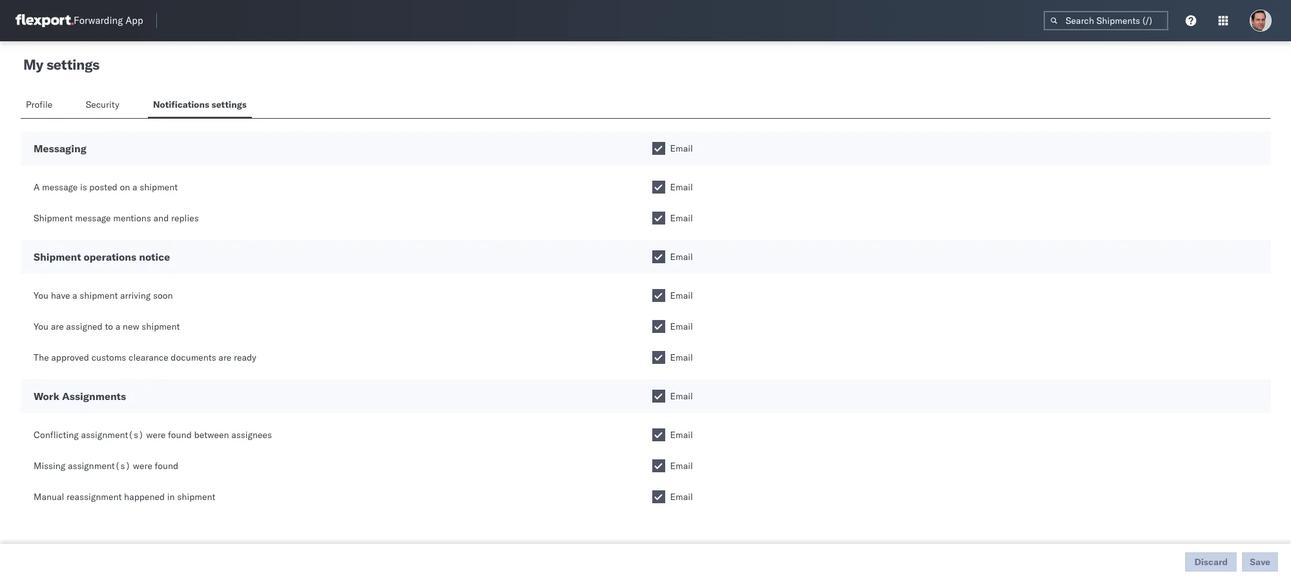 Task type: locate. For each thing, give the bounding box(es) containing it.
settings inside button
[[212, 99, 247, 110]]

2 shipment from the top
[[34, 251, 81, 264]]

forwarding app link
[[16, 14, 143, 27]]

1 vertical spatial assignment(s)
[[68, 460, 131, 472]]

were for missing
[[133, 460, 152, 472]]

4 email from the top
[[670, 251, 693, 263]]

shipment up have
[[34, 251, 81, 264]]

2 email from the top
[[670, 181, 693, 193]]

1 horizontal spatial settings
[[212, 99, 247, 110]]

arriving
[[120, 290, 151, 302]]

notifications settings button
[[148, 93, 252, 118]]

customs
[[91, 352, 126, 364]]

are left ready
[[219, 352, 231, 364]]

in
[[167, 491, 175, 503]]

found left between
[[168, 429, 192, 441]]

2 vertical spatial a
[[115, 321, 120, 333]]

0 vertical spatial you
[[34, 290, 48, 302]]

1 vertical spatial message
[[75, 212, 111, 224]]

shipment operations notice
[[34, 251, 170, 264]]

0 vertical spatial settings
[[46, 56, 99, 74]]

shipment down the a
[[34, 212, 73, 224]]

work
[[34, 390, 59, 403]]

assigned
[[66, 321, 103, 333]]

forwarding app
[[74, 15, 143, 27]]

1 vertical spatial a
[[72, 290, 77, 302]]

assignment(s) up missing assignment(s) were found
[[81, 429, 144, 441]]

assignment(s) for conflicting
[[81, 429, 144, 441]]

2 you from the top
[[34, 321, 48, 333]]

assignment(s)
[[81, 429, 144, 441], [68, 460, 131, 472]]

shipment
[[34, 212, 73, 224], [34, 251, 81, 264]]

a right to
[[115, 321, 120, 333]]

the approved customs clearance documents are ready
[[34, 352, 256, 364]]

10 email from the top
[[670, 460, 693, 472]]

1 you from the top
[[34, 290, 48, 302]]

are left assigned
[[51, 321, 64, 333]]

1 vertical spatial are
[[219, 352, 231, 364]]

shipment up you are assigned to a new shipment
[[80, 290, 118, 302]]

shipment
[[140, 181, 178, 193], [80, 290, 118, 302], [142, 321, 180, 333], [177, 491, 215, 503]]

5 email from the top
[[670, 290, 693, 302]]

message right the a
[[42, 181, 78, 193]]

manual
[[34, 491, 64, 503]]

were for conflicting
[[146, 429, 166, 441]]

were left between
[[146, 429, 166, 441]]

2 horizontal spatial a
[[132, 181, 137, 193]]

ready
[[234, 352, 256, 364]]

1 email from the top
[[670, 143, 693, 154]]

a message is posted on a shipment
[[34, 181, 178, 193]]

0 vertical spatial shipment
[[34, 212, 73, 224]]

0 vertical spatial were
[[146, 429, 166, 441]]

shipment message mentions and replies
[[34, 212, 199, 224]]

0 horizontal spatial settings
[[46, 56, 99, 74]]

0 vertical spatial assignment(s)
[[81, 429, 144, 441]]

0 vertical spatial are
[[51, 321, 64, 333]]

email for manual reassignment happened in shipment
[[670, 491, 693, 503]]

assignment(s) up reassignment
[[68, 460, 131, 472]]

email for a message is posted on a shipment
[[670, 181, 693, 193]]

3 email from the top
[[670, 212, 693, 224]]

email for the approved customs clearance documents are ready
[[670, 352, 693, 364]]

the
[[34, 352, 49, 364]]

settings right my
[[46, 56, 99, 74]]

a right the "on"
[[132, 181, 137, 193]]

None checkbox
[[652, 181, 665, 194], [652, 289, 665, 302], [652, 390, 665, 403], [652, 460, 665, 473], [652, 181, 665, 194], [652, 289, 665, 302], [652, 390, 665, 403], [652, 460, 665, 473]]

1 vertical spatial were
[[133, 460, 152, 472]]

1 vertical spatial you
[[34, 321, 48, 333]]

conflicting
[[34, 429, 79, 441]]

notifications settings
[[153, 99, 247, 110]]

were up happened
[[133, 460, 152, 472]]

you have a shipment arriving soon
[[34, 290, 173, 302]]

approved
[[51, 352, 89, 364]]

shipment for shipment operations notice
[[34, 251, 81, 264]]

11 email from the top
[[670, 491, 693, 503]]

8 email from the top
[[670, 391, 693, 402]]

you up the the
[[34, 321, 48, 333]]

found
[[168, 429, 192, 441], [155, 460, 178, 472]]

missing
[[34, 460, 65, 472]]

1 horizontal spatial are
[[219, 352, 231, 364]]

my
[[23, 56, 43, 74]]

work assignments
[[34, 390, 126, 403]]

settings right notifications
[[212, 99, 247, 110]]

email for messaging
[[670, 143, 693, 154]]

were
[[146, 429, 166, 441], [133, 460, 152, 472]]

message
[[42, 181, 78, 193], [75, 212, 111, 224]]

profile
[[26, 99, 52, 110]]

found up in
[[155, 460, 178, 472]]

a right have
[[72, 290, 77, 302]]

email
[[670, 143, 693, 154], [670, 181, 693, 193], [670, 212, 693, 224], [670, 251, 693, 263], [670, 290, 693, 302], [670, 321, 693, 333], [670, 352, 693, 364], [670, 391, 693, 402], [670, 429, 693, 441], [670, 460, 693, 472], [670, 491, 693, 503]]

None checkbox
[[652, 142, 665, 155], [652, 212, 665, 225], [652, 251, 665, 264], [652, 320, 665, 333], [652, 351, 665, 364], [652, 429, 665, 442], [652, 491, 665, 504], [652, 142, 665, 155], [652, 212, 665, 225], [652, 251, 665, 264], [652, 320, 665, 333], [652, 351, 665, 364], [652, 429, 665, 442], [652, 491, 665, 504]]

1 vertical spatial settings
[[212, 99, 247, 110]]

a
[[34, 181, 40, 193]]

assignees
[[231, 429, 272, 441]]

are
[[51, 321, 64, 333], [219, 352, 231, 364]]

1 vertical spatial found
[[155, 460, 178, 472]]

settings
[[46, 56, 99, 74], [212, 99, 247, 110]]

7 email from the top
[[670, 352, 693, 364]]

you left have
[[34, 290, 48, 302]]

email for conflicting assignment(s) were found between assignees
[[670, 429, 693, 441]]

on
[[120, 181, 130, 193]]

1 shipment from the top
[[34, 212, 73, 224]]

0 vertical spatial found
[[168, 429, 192, 441]]

email for missing assignment(s) were found
[[670, 460, 693, 472]]

message for shipment
[[75, 212, 111, 224]]

posted
[[89, 181, 117, 193]]

a
[[132, 181, 137, 193], [72, 290, 77, 302], [115, 321, 120, 333]]

message down is on the top
[[75, 212, 111, 224]]

6 email from the top
[[670, 321, 693, 333]]

you
[[34, 290, 48, 302], [34, 321, 48, 333]]

1 vertical spatial shipment
[[34, 251, 81, 264]]

0 vertical spatial message
[[42, 181, 78, 193]]

9 email from the top
[[670, 429, 693, 441]]



Task type: vqa. For each thing, say whether or not it's contained in the screenshot.
Does
no



Task type: describe. For each thing, give the bounding box(es) containing it.
found for missing assignment(s) were found
[[155, 460, 178, 472]]

email for you have a shipment arriving soon
[[670, 290, 693, 302]]

conflicting assignment(s) were found between assignees
[[34, 429, 272, 441]]

and
[[153, 212, 169, 224]]

new
[[123, 321, 139, 333]]

documents
[[171, 352, 216, 364]]

happened
[[124, 491, 165, 503]]

0 horizontal spatial a
[[72, 290, 77, 302]]

you for you are assigned to a new shipment
[[34, 321, 48, 333]]

message for a
[[42, 181, 78, 193]]

to
[[105, 321, 113, 333]]

shipment for shipment message mentions and replies
[[34, 212, 73, 224]]

soon
[[153, 290, 173, 302]]

Search Shipments (/) text field
[[1044, 11, 1168, 30]]

reassignment
[[67, 491, 122, 503]]

shipment right in
[[177, 491, 215, 503]]

0 horizontal spatial are
[[51, 321, 64, 333]]

is
[[80, 181, 87, 193]]

security
[[86, 99, 119, 110]]

messaging
[[34, 142, 86, 155]]

email for work assignments
[[670, 391, 693, 402]]

found for conflicting assignment(s) were found between assignees
[[168, 429, 192, 441]]

settings for notifications settings
[[212, 99, 247, 110]]

clearance
[[129, 352, 168, 364]]

operations
[[84, 251, 136, 264]]

manual reassignment happened in shipment
[[34, 491, 215, 503]]

shipment right the "new"
[[142, 321, 180, 333]]

forwarding
[[74, 15, 123, 27]]

email for shipment message mentions and replies
[[670, 212, 693, 224]]

profile button
[[21, 93, 60, 118]]

0 vertical spatial a
[[132, 181, 137, 193]]

between
[[194, 429, 229, 441]]

flexport. image
[[16, 14, 74, 27]]

mentions
[[113, 212, 151, 224]]

assignment(s) for missing
[[68, 460, 131, 472]]

email for shipment operations notice
[[670, 251, 693, 263]]

shipment up and
[[140, 181, 178, 193]]

replies
[[171, 212, 199, 224]]

you for you have a shipment arriving soon
[[34, 290, 48, 302]]

missing assignment(s) were found
[[34, 460, 178, 472]]

my settings
[[23, 56, 99, 74]]

notifications
[[153, 99, 209, 110]]

you are assigned to a new shipment
[[34, 321, 180, 333]]

security button
[[80, 93, 127, 118]]

notice
[[139, 251, 170, 264]]

settings for my settings
[[46, 56, 99, 74]]

1 horizontal spatial a
[[115, 321, 120, 333]]

have
[[51, 290, 70, 302]]

app
[[125, 15, 143, 27]]

email for you are assigned to a new shipment
[[670, 321, 693, 333]]

assignments
[[62, 390, 126, 403]]



